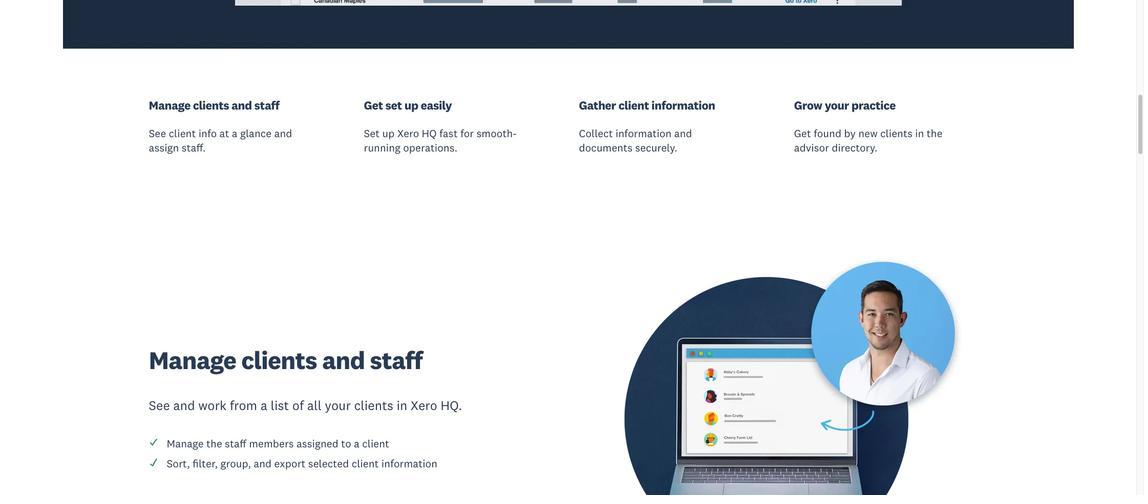 Task type: vqa. For each thing, say whether or not it's contained in the screenshot.
by
yes



Task type: locate. For each thing, give the bounding box(es) containing it.
0 vertical spatial manage
[[149, 98, 190, 112]]

0 vertical spatial xero
[[397, 127, 419, 141]]

2 horizontal spatial staff
[[370, 345, 423, 376]]

0 vertical spatial manage clients and staff
[[149, 98, 279, 112]]

to
[[341, 437, 351, 451]]

up
[[404, 98, 418, 112], [382, 127, 395, 141]]

get found by new clients in the advisor directory.
[[794, 127, 943, 155]]

0 vertical spatial up
[[404, 98, 418, 112]]

see
[[149, 127, 166, 141], [149, 397, 170, 414]]

1 vertical spatial see
[[149, 397, 170, 414]]

1 horizontal spatial the
[[927, 127, 943, 141]]

a for from
[[261, 397, 267, 414]]

xero
[[397, 127, 419, 141], [411, 397, 437, 414]]

get up advisor
[[794, 127, 811, 141]]

1 vertical spatial staff
[[370, 345, 423, 376]]

1 vertical spatial the
[[206, 437, 222, 451]]

filter,
[[193, 457, 218, 470]]

running
[[364, 141, 400, 155]]

client up staff.
[[169, 127, 196, 141]]

up inside 'set up xero hq fast for smooth- running operations.'
[[382, 127, 395, 141]]

1 vertical spatial get
[[794, 127, 811, 141]]

client
[[619, 98, 649, 112], [169, 127, 196, 141], [362, 437, 389, 451], [352, 457, 379, 470]]

2 see from the top
[[149, 397, 170, 414]]

fast
[[439, 127, 458, 141]]

collect information and documents securely.
[[579, 127, 692, 155]]

manage up sort,
[[167, 437, 204, 451]]

see and work from a list of all your clients in xero hq.
[[149, 397, 462, 414]]

2 manage clients and staff from the top
[[149, 345, 423, 376]]

a inside see client info at a glance and assign staff.
[[232, 127, 237, 141]]

manage clients and staff up list on the bottom
[[149, 345, 423, 376]]

securely.
[[635, 141, 678, 155]]

clients inside get found by new clients in the advisor directory.
[[880, 127, 913, 141]]

in
[[915, 127, 924, 141], [397, 397, 407, 414]]

manage
[[149, 98, 190, 112], [149, 345, 236, 376], [167, 437, 204, 451]]

0 horizontal spatial up
[[382, 127, 395, 141]]

your
[[825, 98, 849, 112], [325, 397, 351, 414]]

sort, filter, group, and export selected client information
[[167, 457, 437, 470]]

1 horizontal spatial in
[[915, 127, 924, 141]]

get for get set up easily
[[364, 98, 383, 112]]

smooth-
[[477, 127, 517, 141]]

found
[[814, 127, 841, 141]]

new
[[858, 127, 878, 141]]

your right grow
[[825, 98, 849, 112]]

1 manage clients and staff from the top
[[149, 98, 279, 112]]

grow
[[794, 98, 822, 112]]

clients
[[193, 98, 229, 112], [880, 127, 913, 141], [241, 345, 317, 376], [354, 397, 393, 414]]

from
[[230, 397, 257, 414]]

xero left hq.
[[411, 397, 437, 414]]

get left set
[[364, 98, 383, 112]]

manage clients and staff for list
[[149, 345, 423, 376]]

2 vertical spatial information
[[381, 457, 437, 470]]

manage the staff members assigned to a client
[[167, 437, 389, 451]]

1 vertical spatial information
[[616, 127, 672, 141]]

0 vertical spatial see
[[149, 127, 166, 141]]

by
[[844, 127, 856, 141]]

1 vertical spatial a
[[261, 397, 267, 414]]

directory.
[[832, 141, 878, 155]]

0 horizontal spatial a
[[232, 127, 237, 141]]

up up running
[[382, 127, 395, 141]]

manage up work
[[149, 345, 236, 376]]

see client info at a glance and assign staff.
[[149, 127, 292, 155]]

0 vertical spatial staff
[[254, 98, 279, 112]]

get inside get found by new clients in the advisor directory.
[[794, 127, 811, 141]]

selected
[[308, 457, 349, 470]]

1 vertical spatial xero
[[411, 397, 437, 414]]

a right to
[[354, 437, 360, 451]]

staff for see and work from a list of all your clients in xero hq.
[[370, 345, 423, 376]]

xero left hq
[[397, 127, 419, 141]]

0 vertical spatial the
[[927, 127, 943, 141]]

and inside see client info at a glance and assign staff.
[[274, 127, 292, 141]]

manage clients and staff
[[149, 98, 279, 112], [149, 345, 423, 376]]

2 vertical spatial staff
[[225, 437, 246, 451]]

0 horizontal spatial staff
[[225, 437, 246, 451]]

the
[[927, 127, 943, 141], [206, 437, 222, 451]]

get
[[364, 98, 383, 112], [794, 127, 811, 141]]

a
[[232, 127, 237, 141], [261, 397, 267, 414], [354, 437, 360, 451]]

0 vertical spatial get
[[364, 98, 383, 112]]

manage up assign
[[149, 98, 190, 112]]

1 vertical spatial manage
[[149, 345, 236, 376]]

work
[[198, 397, 227, 414]]

all
[[307, 397, 322, 414]]

client right selected
[[352, 457, 379, 470]]

2 horizontal spatial a
[[354, 437, 360, 451]]

collect
[[579, 127, 613, 141]]

1 vertical spatial your
[[325, 397, 351, 414]]

members
[[249, 437, 294, 451]]

a left list on the bottom
[[261, 397, 267, 414]]

0 vertical spatial in
[[915, 127, 924, 141]]

see inside see client info at a glance and assign staff.
[[149, 127, 166, 141]]

0 horizontal spatial in
[[397, 397, 407, 414]]

at
[[219, 127, 229, 141]]

a list of all an accounting practice's clients displays on a laptop. image
[[579, 248, 988, 495]]

1 vertical spatial in
[[397, 397, 407, 414]]

1 horizontal spatial staff
[[254, 98, 279, 112]]

information
[[651, 98, 715, 112], [616, 127, 672, 141], [381, 457, 437, 470]]

1 see from the top
[[149, 127, 166, 141]]

your right all
[[325, 397, 351, 414]]

see up assign
[[149, 127, 166, 141]]

see up included image
[[149, 397, 170, 414]]

assigned
[[296, 437, 338, 451]]

up right set
[[404, 98, 418, 112]]

1 vertical spatial manage clients and staff
[[149, 345, 423, 376]]

0 vertical spatial your
[[825, 98, 849, 112]]

staff for see client info at a glance and assign staff.
[[254, 98, 279, 112]]

and
[[231, 98, 252, 112], [274, 127, 292, 141], [674, 127, 692, 141], [322, 345, 365, 376], [173, 397, 195, 414], [254, 457, 272, 470]]

1 vertical spatial up
[[382, 127, 395, 141]]

0 vertical spatial information
[[651, 98, 715, 112]]

manage clients and staff up info
[[149, 98, 279, 112]]

1 horizontal spatial a
[[261, 397, 267, 414]]

0 vertical spatial a
[[232, 127, 237, 141]]

staff
[[254, 98, 279, 112], [370, 345, 423, 376], [225, 437, 246, 451]]

manage for client
[[149, 98, 190, 112]]

a right at
[[232, 127, 237, 141]]

1 horizontal spatial get
[[794, 127, 811, 141]]

gather client information
[[579, 98, 715, 112]]

hq
[[422, 127, 437, 141]]

0 horizontal spatial get
[[364, 98, 383, 112]]



Task type: describe. For each thing, give the bounding box(es) containing it.
in inside get found by new clients in the advisor directory.
[[915, 127, 924, 141]]

grow your practice
[[794, 98, 896, 112]]

2 vertical spatial manage
[[167, 437, 204, 451]]

info
[[199, 127, 217, 141]]

staff.
[[182, 141, 206, 155]]

assign
[[149, 141, 179, 155]]

see for see client info at a glance and assign staff.
[[149, 127, 166, 141]]

2 vertical spatial a
[[354, 437, 360, 451]]

see for see and work from a list of all your clients in xero hq.
[[149, 397, 170, 414]]

practice
[[852, 98, 896, 112]]

manage clients and staff for glance
[[149, 98, 279, 112]]

xero inside 'set up xero hq fast for smooth- running operations.'
[[397, 127, 419, 141]]

0 horizontal spatial your
[[325, 397, 351, 414]]

get for get found by new clients in the advisor directory.
[[794, 127, 811, 141]]

list
[[271, 397, 289, 414]]

client right to
[[362, 437, 389, 451]]

a for at
[[232, 127, 237, 141]]

sort,
[[167, 457, 190, 470]]

glance
[[240, 127, 272, 141]]

0 horizontal spatial the
[[206, 437, 222, 451]]

get set up easily
[[364, 98, 452, 112]]

easily
[[421, 98, 452, 112]]

information inside collect information and documents securely.
[[616, 127, 672, 141]]

and inside collect information and documents securely.
[[674, 127, 692, 141]]

included image
[[149, 458, 158, 467]]

set
[[385, 98, 402, 112]]

gather
[[579, 98, 616, 112]]

advisor
[[794, 141, 829, 155]]

hq.
[[441, 397, 462, 414]]

set
[[364, 127, 380, 141]]

group,
[[221, 457, 251, 470]]

export
[[274, 457, 306, 470]]

manage for and
[[149, 345, 236, 376]]

for
[[460, 127, 474, 141]]

client up collect information and documents securely.
[[619, 98, 649, 112]]

1 horizontal spatial your
[[825, 98, 849, 112]]

set up xero hq fast for smooth- running operations.
[[364, 127, 517, 155]]

of
[[292, 397, 304, 414]]

documents
[[579, 141, 633, 155]]

included image
[[149, 438, 158, 447]]

operations.
[[403, 141, 458, 155]]

1 horizontal spatial up
[[404, 98, 418, 112]]

the inside get found by new clients in the advisor directory.
[[927, 127, 943, 141]]

client inside see client info at a glance and assign staff.
[[169, 127, 196, 141]]



